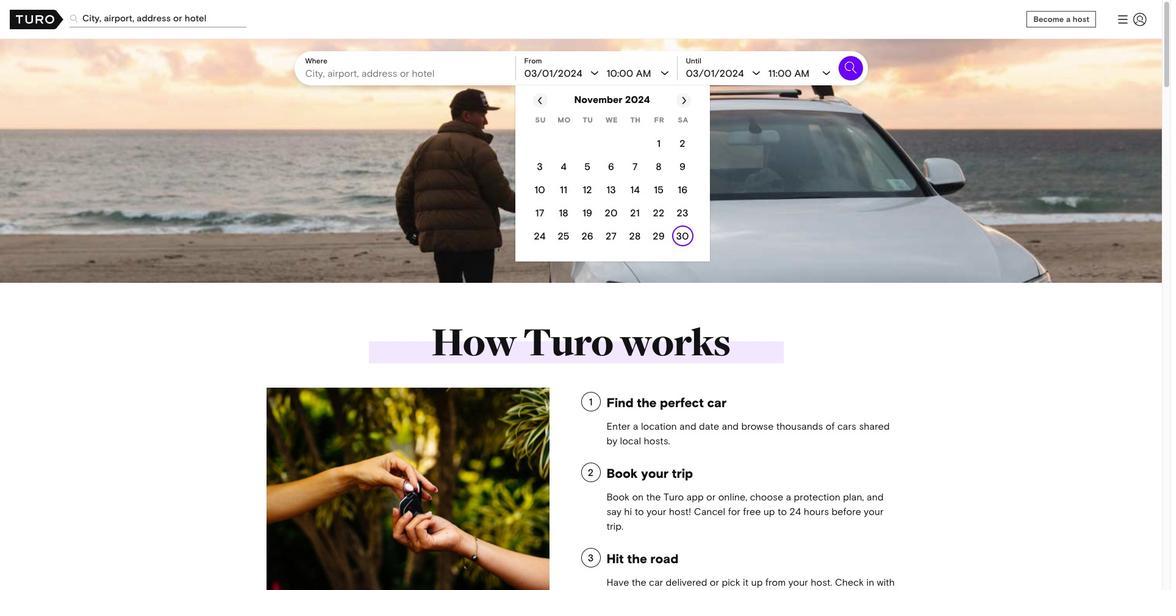 Task type: locate. For each thing, give the bounding box(es) containing it.
0 vertical spatial book
[[607, 466, 638, 481]]

2 03/01/2024 from the left
[[686, 68, 744, 79]]

the inside have the car delivered or pick it up from your host. check in with
[[632, 577, 647, 588]]

1 vertical spatial car
[[649, 577, 663, 588]]

0 horizontal spatial 24
[[534, 230, 546, 241]]

24 button
[[529, 224, 553, 247]]

24 left the hours
[[790, 506, 801, 517]]

enter a location and date and browse thousands of cars shared by local hosts.
[[607, 421, 890, 446]]

the up location
[[637, 395, 657, 410]]

03/01/2024 down until
[[686, 68, 744, 79]]

9
[[680, 161, 686, 172]]

0 horizontal spatial car
[[649, 577, 663, 588]]

15
[[654, 184, 664, 195]]

from
[[525, 57, 542, 65]]

to right hi
[[635, 506, 644, 517]]

and left date
[[680, 421, 697, 432]]

and right plan,
[[867, 492, 884, 503]]

26 button
[[577, 224, 600, 247]]

2 button
[[672, 132, 696, 155]]

cancel
[[694, 506, 726, 517]]

0 vertical spatial or
[[707, 492, 716, 503]]

3
[[537, 161, 543, 172]]

book up say
[[607, 492, 630, 503]]

find the perfect car
[[607, 395, 727, 410]]

03/01/2024 down 'from' at the left
[[525, 68, 583, 79]]

2 horizontal spatial a
[[1067, 15, 1071, 24]]

24 down 17
[[534, 230, 546, 241]]

0 horizontal spatial 03/01/2024
[[525, 68, 583, 79]]

8
[[656, 161, 662, 172]]

or inside have the car delivered or pick it up from your host. check in with
[[710, 577, 720, 588]]

27 button
[[600, 224, 624, 247]]

1 vertical spatial or
[[710, 577, 720, 588]]

13 button
[[600, 178, 624, 201]]

0 vertical spatial 24
[[534, 230, 546, 241]]

1 vertical spatial book
[[607, 492, 630, 503]]

plan,
[[844, 492, 865, 503]]

up
[[764, 506, 775, 517], [752, 577, 763, 588]]

1 horizontal spatial car
[[708, 395, 727, 410]]

1 vertical spatial a
[[633, 421, 639, 432]]

book up on
[[607, 466, 638, 481]]

host
[[1073, 15, 1090, 24]]

a up "local"
[[633, 421, 639, 432]]

0 vertical spatial city, airport, address or hotel field
[[70, 9, 247, 27]]

or inside book on the turo app or online, choose a protection plan, and say hi to your host! cancel for free up to 24 hours before your trip.
[[707, 492, 716, 503]]

5 button
[[577, 155, 600, 178]]

a right choose
[[786, 492, 792, 503]]

23
[[677, 207, 689, 218]]

a left host on the right top of page
[[1067, 15, 1071, 24]]

to
[[635, 506, 644, 517], [778, 506, 787, 517]]

1 horizontal spatial and
[[722, 421, 739, 432]]

online,
[[719, 492, 748, 503]]

it
[[743, 577, 749, 588]]

1 horizontal spatial turo
[[664, 492, 684, 503]]

22
[[653, 207, 665, 218]]

thousands
[[777, 421, 824, 432]]

enter
[[607, 421, 631, 432]]

1 vertical spatial turo
[[664, 492, 684, 503]]

8 button
[[648, 155, 672, 178]]

the right "hit" at the right bottom of page
[[628, 551, 647, 567]]

1 horizontal spatial a
[[786, 492, 792, 503]]

host.
[[811, 577, 833, 588]]

2 book from the top
[[607, 492, 630, 503]]

20 button
[[600, 201, 624, 224]]

1 03/01/2024 from the left
[[525, 68, 583, 79]]

book inside book on the turo app or online, choose a protection plan, and say hi to your host! cancel for free up to 24 hours before your trip.
[[607, 492, 630, 503]]

0 vertical spatial up
[[764, 506, 775, 517]]

2 vertical spatial a
[[786, 492, 792, 503]]

and right date
[[722, 421, 739, 432]]

11 button
[[553, 178, 577, 201]]

up down choose
[[764, 506, 775, 517]]

the right 'have'
[[632, 577, 647, 588]]

car inside have the car delivered or pick it up from your host. check in with
[[649, 577, 663, 588]]

1 book from the top
[[607, 466, 638, 481]]

0 horizontal spatial to
[[635, 506, 644, 517]]

0 horizontal spatial up
[[752, 577, 763, 588]]

0 vertical spatial turo
[[523, 315, 614, 368]]

up inside book on the turo app or online, choose a protection plan, and say hi to your host! cancel for free up to 24 hours before your trip.
[[764, 506, 775, 517]]

car up date
[[708, 395, 727, 410]]

6 button
[[600, 155, 624, 178]]

your down plan,
[[864, 506, 884, 517]]

1 horizontal spatial up
[[764, 506, 775, 517]]

5
[[585, 161, 591, 172]]

a for enter
[[633, 421, 639, 432]]

to down choose
[[778, 506, 787, 517]]

0 vertical spatial car
[[708, 395, 727, 410]]

book
[[607, 466, 638, 481], [607, 492, 630, 503]]

25
[[558, 230, 570, 241]]

the right on
[[647, 492, 661, 503]]

your left trip
[[641, 466, 669, 481]]

delivered
[[666, 577, 708, 588]]

browse
[[742, 421, 774, 432]]

14
[[630, 184, 640, 195]]

1 horizontal spatial 24
[[790, 506, 801, 517]]

menu element
[[1111, 7, 1153, 31]]

hit the road
[[607, 551, 679, 567]]

2 horizontal spatial and
[[867, 492, 884, 503]]

become a host
[[1034, 15, 1090, 24]]

1 horizontal spatial to
[[778, 506, 787, 517]]

18 button
[[553, 201, 577, 224]]

City, airport, address or hotel field
[[70, 9, 247, 27], [305, 66, 509, 81]]

0 horizontal spatial a
[[633, 421, 639, 432]]

10
[[535, 184, 545, 195]]

by
[[607, 435, 618, 446]]

find
[[607, 395, 634, 410]]

12 button
[[577, 178, 600, 201]]

before
[[832, 506, 862, 517]]

0 vertical spatial a
[[1067, 15, 1071, 24]]

a inside enter a location and date and browse thousands of cars shared by local hosts.
[[633, 421, 639, 432]]

1 vertical spatial up
[[752, 577, 763, 588]]

your inside have the car delivered or pick it up from your host. check in with
[[789, 577, 809, 588]]

up right it
[[752, 577, 763, 588]]

or left pick
[[710, 577, 720, 588]]

3 button
[[529, 155, 553, 178]]

or up 'cancel'
[[707, 492, 716, 503]]

30
[[676, 230, 689, 241]]

1 horizontal spatial 03/01/2024
[[686, 68, 744, 79]]

turo inside book on the turo app or online, choose a protection plan, and say hi to your host! cancel for free up to 24 hours before your trip.
[[664, 492, 684, 503]]

car down road
[[649, 577, 663, 588]]

0 horizontal spatial city, airport, address or hotel field
[[70, 9, 247, 27]]

date
[[699, 421, 720, 432]]

7
[[633, 161, 638, 172]]

move forward to switch to the next month image
[[679, 96, 689, 106]]

up inside have the car delivered or pick it up from your host. check in with
[[752, 577, 763, 588]]

your right the from
[[789, 577, 809, 588]]

your
[[641, 466, 669, 481], [647, 506, 667, 517], [864, 506, 884, 517], [789, 577, 809, 588]]

1
[[657, 138, 661, 149]]

calendar application
[[515, 85, 1070, 262]]

20
[[605, 207, 618, 218]]

17
[[536, 207, 545, 218]]

protection
[[794, 492, 841, 503]]

car
[[708, 395, 727, 410], [649, 577, 663, 588]]

the
[[637, 395, 657, 410], [647, 492, 661, 503], [628, 551, 647, 567], [632, 577, 647, 588]]

None field
[[70, 0, 1020, 37], [305, 66, 509, 81], [70, 0, 1020, 37], [305, 66, 509, 81]]

your left host!
[[647, 506, 667, 517]]

1 vertical spatial city, airport, address or hotel field
[[305, 66, 509, 81]]

1 vertical spatial 24
[[790, 506, 801, 517]]

24
[[534, 230, 546, 241], [790, 506, 801, 517]]

choose
[[750, 492, 784, 503]]



Task type: vqa. For each thing, say whether or not it's contained in the screenshot.


Task type: describe. For each thing, give the bounding box(es) containing it.
26
[[582, 230, 594, 241]]

of
[[826, 421, 835, 432]]

book for book your trip
[[607, 466, 638, 481]]

21
[[631, 207, 640, 218]]

0 horizontal spatial turo
[[523, 315, 614, 368]]

fr
[[655, 116, 665, 124]]

book your trip
[[607, 466, 693, 481]]

sa
[[678, 116, 689, 124]]

the for car
[[632, 577, 647, 588]]

hours
[[804, 506, 829, 517]]

mo
[[558, 116, 571, 124]]

19 button
[[577, 201, 600, 224]]

24 inside book on the turo app or online, choose a protection plan, and say hi to your host! cancel for free up to 24 hours before your trip.
[[790, 506, 801, 517]]

11
[[560, 184, 568, 195]]

hit
[[607, 551, 624, 567]]

trip
[[672, 466, 693, 481]]

14 button
[[624, 178, 648, 201]]

28
[[630, 230, 641, 241]]

the inside book on the turo app or online, choose a protection plan, and say hi to your host! cancel for free up to 24 hours before your trip.
[[647, 492, 661, 503]]

2 to from the left
[[778, 506, 787, 517]]

9 button
[[672, 155, 696, 178]]

book for book on the turo app or online, choose a protection plan, and say hi to your host! cancel for free up to 24 hours before your trip.
[[607, 492, 630, 503]]

21 button
[[624, 201, 648, 224]]

hosts.
[[644, 435, 670, 446]]

22 button
[[648, 201, 672, 224]]

1 horizontal spatial city, airport, address or hotel field
[[305, 66, 509, 81]]

23 button
[[672, 201, 696, 224]]

for
[[728, 506, 741, 517]]

24 inside button
[[534, 230, 546, 241]]

0 horizontal spatial and
[[680, 421, 697, 432]]

turo host handing keys to guest image
[[266, 388, 550, 591]]

move backward to switch to the previous month image
[[536, 96, 546, 106]]

in
[[867, 577, 875, 588]]

how
[[432, 315, 517, 368]]

6
[[608, 161, 614, 172]]

check
[[835, 577, 864, 588]]

30 button
[[672, 224, 696, 247]]

th
[[631, 116, 641, 124]]

a inside book on the turo app or online, choose a protection plan, and say hi to your host! cancel for free up to 24 hours before your trip.
[[786, 492, 792, 503]]

local
[[620, 435, 641, 446]]

16 button
[[672, 178, 696, 201]]

and inside book on the turo app or online, choose a protection plan, and say hi to your host! cancel for free up to 24 hours before your trip.
[[867, 492, 884, 503]]

turo image
[[10, 9, 63, 29]]

7 button
[[624, 155, 648, 178]]

shared
[[859, 421, 890, 432]]

book on the turo app or online, choose a protection plan, and say hi to your host! cancel for free up to 24 hours before your trip.
[[607, 492, 884, 532]]

trip.
[[607, 521, 624, 532]]

4
[[561, 161, 567, 172]]

host!
[[669, 506, 692, 517]]

cars
[[838, 421, 857, 432]]

with
[[877, 577, 895, 588]]

free
[[743, 506, 761, 517]]

28 button
[[624, 224, 648, 247]]

pick
[[722, 577, 741, 588]]

03/01/2024 for from
[[525, 68, 583, 79]]

road
[[651, 551, 679, 567]]

1 to from the left
[[635, 506, 644, 517]]

12
[[583, 184, 592, 195]]

have
[[607, 577, 629, 588]]

29
[[653, 230, 665, 241]]

how turo works
[[432, 315, 731, 368]]

the for road
[[628, 551, 647, 567]]

27
[[606, 230, 617, 241]]

18
[[559, 207, 569, 218]]

15 button
[[648, 178, 672, 201]]

10 button
[[529, 178, 553, 201]]

perfect
[[660, 395, 704, 410]]

have the car delivered or pick it up from your host. check in with
[[607, 577, 895, 591]]

from
[[766, 577, 786, 588]]

25 button
[[553, 224, 577, 247]]

1 button
[[648, 132, 672, 155]]

hi
[[625, 506, 632, 517]]

29 button
[[648, 224, 672, 247]]

a for become
[[1067, 15, 1071, 24]]

13
[[607, 184, 616, 195]]

on
[[632, 492, 644, 503]]

19
[[583, 207, 593, 218]]

become
[[1034, 15, 1064, 24]]

16
[[678, 184, 688, 195]]

we
[[606, 116, 618, 124]]

17 button
[[529, 201, 553, 224]]

03/01/2024 for until
[[686, 68, 744, 79]]

say
[[607, 506, 622, 517]]

app
[[687, 492, 704, 503]]

4 button
[[553, 155, 577, 178]]

tu
[[583, 116, 593, 124]]

the for perfect
[[637, 395, 657, 410]]

2
[[680, 138, 686, 149]]

where
[[305, 57, 328, 65]]

works
[[620, 315, 731, 368]]



